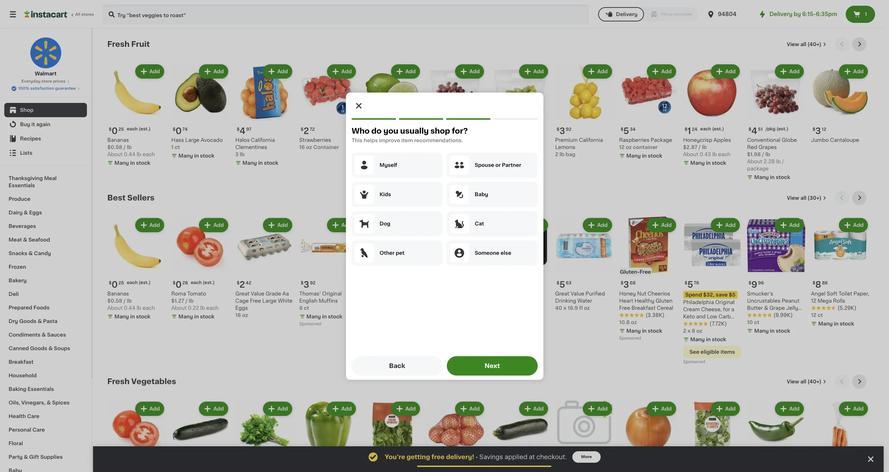 Task type: describe. For each thing, give the bounding box(es) containing it.
$ inside $ 2 42
[[237, 281, 240, 285]]

$ inside $ 5 76
[[685, 281, 688, 285]]

product group containing 8
[[811, 217, 870, 329]]

100%
[[18, 87, 29, 91]]

breakfast link
[[4, 356, 87, 369]]

red inside sun harvest seedless red grapes $2.18 / lb about 2.4 lb / package many in stock
[[427, 145, 437, 150]]

(40+) for vegetables
[[808, 380, 822, 385]]

you're getting free delivery!
[[385, 455, 474, 461]]

baby
[[475, 192, 488, 197]]

& left candy
[[29, 251, 33, 256]]

bananas for 0
[[107, 138, 129, 143]]

fresh for fresh vegetables
[[107, 378, 130, 386]]

• savings applied at checkout.
[[476, 455, 567, 461]]

lists
[[20, 151, 32, 156]]

package
[[651, 138, 672, 143]]

items
[[721, 350, 735, 355]]

getting
[[407, 455, 430, 461]]

2 up cage
[[240, 281, 245, 289]]

main content containing 0
[[93, 29, 884, 473]]

$ inside $ 2 72
[[301, 127, 304, 132]]

save
[[716, 293, 728, 298]]

value for 5
[[571, 292, 584, 297]]

1 inside hass large avocado 1 ct
[[171, 145, 173, 150]]

x inside great value purified drinking water 40 x 16.9 fl oz
[[564, 306, 567, 311]]

& inside smucker's uncrustables peanut butter & grape jelly sandwich
[[764, 306, 768, 311]]

strawberries 16 oz container
[[299, 138, 339, 150]]

$0.25 each (estimated) element for 0
[[107, 124, 166, 137]]

cage
[[235, 299, 249, 304]]

$ 3 92 for thomas' original english muffins
[[301, 281, 316, 289]]

myself
[[379, 163, 397, 168]]

(est.) inside $ 1 24 each (est.)
[[712, 127, 724, 131]]

$ 1 24 each (est.)
[[685, 127, 724, 135]]

california for premium california lemons 2 lb bag
[[579, 138, 603, 143]]

$ inside $ 3 68
[[621, 281, 624, 285]]

personal
[[9, 428, 31, 433]]

buy it again link
[[4, 117, 87, 132]]

meat
[[9, 238, 22, 243]]

else
[[501, 251, 511, 256]]

goods for canned
[[30, 346, 47, 351]]

smucker's uncrustables peanut butter & grape jelly sandwich
[[747, 292, 800, 318]]

sauces
[[47, 333, 66, 338]]

each (est.)
[[511, 465, 534, 469]]

stores
[[81, 13, 94, 16]]

pasta
[[43, 319, 57, 324]]

care for health care
[[27, 414, 39, 419]]

25 for each (est.)
[[118, 281, 124, 285]]

$4.81 per package (estimated) element
[[491, 124, 550, 137]]

jumbo
[[811, 138, 829, 143]]

see
[[690, 350, 699, 355]]

delivery by 6:15-6:35pm
[[770, 11, 837, 17]]

0 vertical spatial 8
[[816, 281, 821, 289]]

$ 0 28 each (est.)
[[173, 281, 215, 289]]

delivery for delivery by 6:15-6:35pm
[[770, 11, 793, 17]]

view for 3
[[787, 42, 799, 47]]

$ inside $ 9 96
[[749, 281, 752, 285]]

jumbo cantaloupe
[[811, 138, 859, 143]]

$1.98 inside conventional globe red grapes $1.98 / lb about 2.28 lb / package
[[747, 152, 761, 157]]

see eligible items
[[690, 350, 735, 355]]

honey nut cheerios heart healthy gluten free breakfast cereal
[[619, 292, 673, 311]]

10.8 oz
[[619, 320, 637, 325]]

/pkg inside '$ 4 51 /pkg (est.)'
[[766, 127, 776, 131]]

everyday store prices link
[[21, 79, 70, 84]]

0 vertical spatial free
[[640, 270, 651, 275]]

honeycrisp apples $2.87 / lb about 0.43 lb each
[[683, 138, 731, 157]]

$4.51 per package (estimated) element
[[747, 124, 806, 137]]

28
[[182, 281, 188, 285]]

oz inside great value purified drinking water 40 x 16.9 fl oz
[[584, 306, 590, 311]]

condiments
[[9, 333, 40, 338]]

lb inside premium california lemons 2 lb bag
[[560, 152, 565, 157]]

great value grade aa cage free large white eggs 18 oz
[[235, 292, 293, 318]]

lime
[[363, 138, 376, 143]]

bakery
[[9, 278, 27, 283]]

service type group
[[598, 7, 698, 21]]

$ 0 25 each (est.) for each (est.)
[[109, 281, 151, 289]]

snacks & candy
[[9, 251, 51, 256]]

about inside the honeycrisp apples $2.87 / lb about 0.43 lb each
[[683, 152, 699, 157]]

about inside sun harvest seedless red grapes $2.18 / lb about 2.4 lb / package many in stock
[[427, 159, 443, 164]]

gluten-free
[[620, 270, 651, 275]]

prepared
[[9, 306, 32, 311]]

2 down lifestyle
[[683, 329, 686, 334]]

each inside $ 1 24 each (est.)
[[700, 127, 711, 131]]

$0.98 element
[[811, 462, 870, 473]]

2 left 72
[[304, 127, 309, 135]]

each inside $ 0 28 each (est.)
[[191, 281, 202, 285]]

& left sauces at left bottom
[[42, 333, 46, 338]]

spouse or partner
[[475, 163, 521, 168]]

63
[[566, 281, 572, 285]]

$ inside $ 1 24 each (est.)
[[685, 127, 688, 132]]

this
[[352, 138, 362, 143]]

mega
[[818, 299, 832, 304]]

thanksgiving meal essentials link
[[4, 172, 87, 193]]

12 inside angel soft toilet paper, 12 mega rolls
[[811, 299, 816, 304]]

$1.98 inside $1.98 / lb about 2.43 lb / package
[[491, 152, 505, 157]]

beef chuck, ground, 80%/20%
[[491, 292, 543, 304]]

dry goods & pasta link
[[4, 315, 87, 329]]

(40+) for fruit
[[808, 42, 822, 47]]

improve
[[379, 138, 400, 143]]

$ 3 12
[[813, 127, 826, 135]]

& left soups
[[48, 346, 53, 351]]

2.4
[[444, 159, 452, 164]]

prepared foods
[[9, 306, 50, 311]]

shop
[[430, 127, 450, 135]]

item carousel region containing fresh vegetables
[[107, 375, 870, 473]]

party
[[9, 455, 23, 460]]

$ 4 51 /pkg (est.)
[[749, 127, 789, 135]]

health
[[9, 414, 26, 419]]

many inside sun harvest seedless red grapes $2.18 / lb about 2.4 lb / package many in stock
[[434, 168, 449, 173]]

3 all from the top
[[801, 380, 806, 385]]

(est.) inside '$ 4 51 /pkg (est.)'
[[777, 127, 789, 131]]

25 for 0
[[118, 127, 124, 132]]

great for 5
[[555, 292, 569, 297]]

heart
[[619, 299, 633, 304]]

$ inside $ 5 34
[[621, 127, 624, 132]]

care for personal care
[[32, 428, 45, 433]]

1 inside lime 42 1 each
[[363, 145, 365, 150]]

california for halos california clementines 3 lb
[[251, 138, 275, 143]]

oz right the 10.8
[[631, 320, 637, 325]]

oils,
[[9, 401, 20, 406]]

4 for $ 4 51 /pkg (est.)
[[752, 127, 758, 135]]

package inside sun harvest seedless red grapes $2.18 / lb about 2.4 lb / package many in stock
[[462, 159, 484, 164]]

package inside conventional globe red grapes $1.98 / lb about 2.28 lb / package
[[747, 166, 769, 171]]

all stores link
[[24, 4, 94, 24]]

24
[[692, 127, 698, 132]]

5 for $ 5 34
[[624, 127, 629, 135]]

all for 3
[[801, 42, 806, 47]]

(est.) inside $ 0 28 each (est.)
[[203, 281, 215, 285]]

$ inside $ 5 23
[[429, 127, 432, 132]]

treatment tracker modal dialog
[[93, 447, 884, 473]]

0 vertical spatial eggs
[[29, 210, 42, 215]]

baking
[[9, 387, 26, 392]]

usually
[[400, 127, 429, 135]]

96
[[758, 281, 764, 285]]

grapes inside conventional globe red grapes $1.98 / lb about 2.28 lb / package
[[759, 145, 777, 150]]

$0.58 for 0
[[107, 145, 122, 150]]

gluten-
[[620, 270, 640, 275]]

produce
[[9, 197, 30, 202]]

lifestyle
[[683, 322, 705, 327]]

condiments & sauces link
[[4, 329, 87, 342]]

for
[[723, 307, 730, 312]]

beef chuck, ground, 80%/20% button
[[491, 217, 550, 322]]

great for 2
[[235, 292, 249, 297]]

smucker's
[[747, 292, 773, 297]]

floral link
[[4, 437, 87, 451]]

store
[[41, 79, 52, 83]]

2 item carousel region from the top
[[107, 191, 870, 369]]

bananas $0.58 / lb about 0.44 lb each for 0
[[107, 138, 155, 157]]

3 for premium california lemons
[[560, 127, 565, 135]]

premium
[[555, 138, 578, 143]]

51
[[758, 127, 763, 132]]

bananas $0.58 / lb about 0.44 lb each for each (est.)
[[107, 292, 155, 311]]

angel
[[811, 292, 826, 297]]

0 horizontal spatial 8
[[692, 329, 695, 334]]

100% satisfaction guarantee button
[[11, 84, 80, 92]]

eggs inside great value grade aa cage free large white eggs 18 oz
[[235, 306, 248, 311]]

applied
[[505, 455, 527, 461]]

33
[[374, 127, 380, 132]]

essentials inside thanksgiving meal essentials
[[9, 183, 35, 188]]

$ 5 63
[[557, 281, 572, 289]]

butter
[[747, 306, 763, 311]]

item
[[401, 138, 413, 143]]

supplies
[[40, 455, 63, 460]]

walmart link
[[30, 37, 61, 77]]

spouse
[[475, 163, 494, 168]]

76
[[694, 281, 699, 285]]

/ inside the honeycrisp apples $2.87 / lb about 0.43 lb each
[[699, 145, 701, 150]]

partner
[[502, 163, 521, 168]]

100% satisfaction guarantee
[[18, 87, 76, 91]]

oz inside "raspberries package 12 oz container"
[[626, 145, 632, 150]]



Task type: vqa. For each thing, say whether or not it's contained in the screenshot.


Task type: locate. For each thing, give the bounding box(es) containing it.
2 all from the top
[[801, 196, 807, 201]]

value for 2
[[251, 292, 264, 297]]

0 horizontal spatial /pkg
[[446, 127, 456, 131]]

$ 2 72
[[301, 127, 315, 135]]

$ inside $ 5 63
[[557, 281, 560, 285]]

1 vertical spatial $0.58
[[107, 299, 122, 304]]

1 value from the left
[[571, 292, 584, 297]]

large inside great value grade aa cage free large white eggs 18 oz
[[262, 299, 277, 304]]

12 inside $ 3 12
[[822, 127, 826, 132]]

0 vertical spatial bananas $0.58 / lb about 0.44 lb each
[[107, 138, 155, 157]]

grapes down conventional
[[759, 145, 777, 150]]

1 vertical spatial 92
[[310, 281, 316, 285]]

breakfast up household
[[9, 360, 34, 365]]

breakfast down healthy
[[632, 306, 656, 311]]

0 horizontal spatial great
[[235, 292, 249, 297]]

0.44 for each (est.)
[[124, 306, 135, 311]]

$1.98 / lb about 2.43 lb / package
[[491, 152, 528, 171]]

2 $0.58 from the top
[[107, 299, 122, 304]]

12
[[822, 127, 826, 132], [619, 145, 625, 150], [811, 299, 816, 304], [811, 313, 817, 318]]

2 view all (40+) button from the top
[[784, 375, 829, 389]]

1 vertical spatial 0.44
[[124, 306, 135, 311]]

1 horizontal spatial value
[[571, 292, 584, 297]]

0 horizontal spatial package
[[462, 159, 484, 164]]

1 bananas $0.58 / lb about 0.44 lb each from the top
[[107, 138, 155, 157]]

2 view from the top
[[787, 196, 799, 201]]

3 item carousel region from the top
[[107, 375, 870, 473]]

$ 3 92 for premium california lemons
[[557, 127, 572, 135]]

deli
[[9, 292, 19, 297]]

free right cage
[[250, 299, 261, 304]]

essentials up oils, vinegars, & spices
[[28, 387, 54, 392]]

$ inside $ 0 33
[[365, 127, 368, 132]]

value up water
[[571, 292, 584, 297]]

92 for premium california lemons
[[566, 127, 572, 132]]

california up "clementines"
[[251, 138, 275, 143]]

ct down mega at the right bottom
[[818, 313, 823, 318]]

$ 9 96
[[749, 281, 764, 289]]

again
[[36, 122, 50, 127]]

3 down halos
[[235, 152, 239, 157]]

instacart logo image
[[24, 10, 67, 19]]

delivery!
[[446, 455, 474, 461]]

product group containing 1
[[683, 63, 742, 168]]

0.44 for 0
[[124, 152, 135, 157]]

8 left 86
[[816, 281, 821, 289]]

$ 0 25 each (est.) for 0
[[109, 127, 151, 135]]

2 $0.25 each (estimated) element from the top
[[107, 278, 166, 290]]

0 vertical spatial fresh
[[107, 40, 130, 48]]

$0.87 each (estimated) element
[[491, 462, 550, 473]]

bakery link
[[4, 274, 87, 288]]

3 up "jumbo"
[[816, 127, 821, 135]]

0 horizontal spatial $1.98
[[491, 152, 505, 157]]

2 vertical spatial all
[[801, 380, 806, 385]]

1 vertical spatial $0.25 each (estimated) element
[[107, 278, 166, 290]]

seedless
[[459, 138, 482, 143]]

buy it again
[[20, 122, 50, 127]]

frozen link
[[4, 261, 87, 274]]

1 great from the left
[[555, 292, 569, 297]]

oz down lifestyle
[[697, 329, 703, 334]]

1 0.44 from the top
[[124, 152, 135, 157]]

view for 8
[[787, 196, 799, 201]]

0 vertical spatial 92
[[566, 127, 572, 132]]

view all (40+) for vegetables
[[787, 380, 822, 385]]

ct right 10
[[754, 320, 760, 325]]

0 vertical spatial 42
[[377, 138, 383, 143]]

12 inside "raspberries package 12 oz container"
[[619, 145, 625, 150]]

0 vertical spatial x
[[564, 306, 567, 311]]

/ inside roma tomato $1.27 / lb about 0.22 lb each
[[186, 299, 188, 304]]

2 horizontal spatial free
[[640, 270, 651, 275]]

stock inside sun harvest seedless red grapes $2.18 / lb about 2.4 lb / package many in stock
[[456, 168, 470, 173]]

red down conventional
[[747, 145, 757, 150]]

1 vertical spatial eggs
[[235, 306, 248, 311]]

0 horizontal spatial breakfast
[[9, 360, 34, 365]]

thanksgiving
[[9, 176, 43, 181]]

0 vertical spatial bananas
[[107, 138, 129, 143]]

1 horizontal spatial great
[[555, 292, 569, 297]]

2
[[304, 127, 309, 135], [555, 152, 558, 157], [240, 281, 245, 289], [683, 329, 686, 334]]

0 vertical spatial essentials
[[9, 183, 35, 188]]

/pkg inside $5.23 per package (estimated) element
[[446, 127, 456, 131]]

/pkg right 23
[[446, 127, 456, 131]]

package down 2.28
[[747, 166, 769, 171]]

0 vertical spatial large
[[185, 138, 199, 143]]

premium california lemons 2 lb bag
[[555, 138, 603, 157]]

4 left "97" on the left
[[240, 127, 246, 135]]

$5.23 per package (estimated) element
[[427, 124, 486, 137]]

1 4 from the left
[[752, 127, 758, 135]]

each inside lime 42 1 each
[[367, 145, 379, 150]]

2.28
[[764, 159, 775, 164]]

goods down condiments & sauces
[[30, 346, 47, 351]]

$1.98 down conventional
[[747, 152, 761, 157]]

see eligible items button
[[683, 346, 742, 358]]

1 horizontal spatial eggs
[[235, 306, 248, 311]]

1 horizontal spatial delivery
[[770, 11, 793, 17]]

1 horizontal spatial $ 3 92
[[557, 127, 572, 135]]

92 for thomas' original english muffins
[[310, 281, 316, 285]]

oz right fl
[[584, 306, 590, 311]]

1 horizontal spatial 92
[[566, 127, 572, 132]]

$ 3 92 up thomas'
[[301, 281, 316, 289]]

5 for $ 5 23
[[432, 127, 437, 135]]

$ inside $ 4 97
[[237, 127, 240, 132]]

0 vertical spatial original
[[322, 292, 342, 297]]

0 vertical spatial view all (40+)
[[787, 42, 822, 47]]

fresh for fresh fruit
[[107, 40, 130, 48]]

$ inside $ 0 28 each (est.)
[[173, 281, 176, 285]]

ct inside thomas' original english muffins 6 ct
[[304, 306, 309, 311]]

california inside halos california clementines 3 lb
[[251, 138, 275, 143]]

essentials down thanksgiving
[[9, 183, 35, 188]]

oz right '18'
[[242, 313, 248, 318]]

roma tomato $1.27 / lb about 0.22 lb each
[[171, 292, 219, 311]]

meat & seafood link
[[4, 233, 87, 247]]

87
[[502, 465, 508, 469]]

best
[[107, 194, 126, 202]]

ground,
[[523, 292, 543, 297]]

1 vertical spatial 8
[[692, 329, 695, 334]]

86
[[822, 281, 828, 285]]

0 horizontal spatial x
[[564, 306, 567, 311]]

0 horizontal spatial delivery
[[616, 12, 638, 17]]

2 0.44 from the top
[[124, 306, 135, 311]]

1 vertical spatial bananas $0.58 / lb about 0.44 lb each
[[107, 292, 155, 311]]

1 horizontal spatial large
[[262, 299, 277, 304]]

personal care
[[9, 428, 45, 433]]

original for cheese,
[[715, 300, 735, 305]]

0 vertical spatial 0.44
[[124, 152, 135, 157]]

1 $1.98 from the left
[[491, 152, 505, 157]]

0 vertical spatial view
[[787, 42, 799, 47]]

eligible
[[701, 350, 720, 355]]

0 horizontal spatial 92
[[310, 281, 316, 285]]

1 vertical spatial original
[[715, 300, 735, 305]]

1 vertical spatial breakfast
[[9, 360, 34, 365]]

5 for $ 5 63
[[560, 281, 565, 289]]

2 /pkg from the left
[[446, 127, 456, 131]]

5 left 76
[[688, 281, 693, 289]]

$ inside $ 8 86
[[813, 281, 816, 285]]

1 fresh from the top
[[107, 40, 130, 48]]

2 california from the left
[[251, 138, 275, 143]]

1 vertical spatial bananas
[[107, 292, 129, 297]]

1 grapes from the left
[[759, 145, 777, 150]]

(est.) inside $0.87 each (estimated) element
[[523, 465, 534, 469]]

2 grapes from the left
[[439, 145, 457, 150]]

large down the grade
[[262, 299, 277, 304]]

ct right 6
[[304, 306, 309, 311]]

lb inside halos california clementines 3 lb
[[240, 152, 245, 157]]

$ inside $ 3 12
[[813, 127, 816, 132]]

product group
[[107, 63, 166, 168], [171, 63, 230, 161], [235, 63, 294, 168], [299, 63, 358, 151], [363, 63, 422, 161], [427, 63, 486, 175], [491, 63, 550, 182], [555, 63, 614, 158], [619, 63, 678, 161], [683, 63, 742, 168], [747, 63, 806, 182], [811, 63, 870, 144], [107, 217, 166, 322], [171, 217, 230, 322], [235, 217, 294, 319], [299, 217, 358, 328], [363, 217, 422, 359], [427, 217, 486, 329], [491, 217, 550, 322], [555, 217, 614, 312], [619, 217, 678, 343], [683, 217, 742, 366], [747, 217, 806, 336], [811, 217, 870, 329], [107, 401, 166, 473], [171, 401, 230, 473], [235, 401, 294, 473], [299, 401, 358, 473], [363, 401, 422, 473], [427, 401, 486, 473], [491, 401, 550, 473], [555, 401, 614, 473], [619, 401, 678, 473], [683, 401, 742, 473], [747, 401, 806, 473], [811, 401, 870, 473]]

eggs
[[29, 210, 42, 215], [235, 306, 248, 311]]

1 horizontal spatial /pkg
[[766, 127, 776, 131]]

8
[[816, 281, 821, 289], [692, 329, 695, 334]]

4 left 51
[[752, 127, 758, 135]]

5 for $ 5 76
[[688, 281, 693, 289]]

& left the gift
[[24, 455, 28, 460]]

1 horizontal spatial free
[[619, 306, 630, 311]]

care inside "link"
[[27, 414, 39, 419]]

1 horizontal spatial $1.98
[[747, 152, 761, 157]]

0 vertical spatial $0.58
[[107, 145, 122, 150]]

grapes down harvest
[[439, 145, 457, 150]]

free up nut
[[640, 270, 651, 275]]

6:15-
[[802, 11, 816, 17]]

0 vertical spatial (40+)
[[808, 42, 822, 47]]

$1.27
[[171, 299, 184, 304]]

goods down prepared foods
[[19, 319, 36, 324]]

raspberries package 12 oz container
[[619, 138, 672, 150]]

4 for $ 4 97
[[240, 127, 246, 135]]

0 vertical spatial breakfast
[[632, 306, 656, 311]]

everyday
[[21, 79, 40, 83]]

2 vertical spatial view
[[787, 380, 799, 385]]

great up cage
[[235, 292, 249, 297]]

& right meat
[[23, 238, 27, 243]]

8 down lifestyle
[[692, 329, 695, 334]]

1 red from the left
[[747, 145, 757, 150]]

great inside great value purified drinking water 40 x 16.9 fl oz
[[555, 292, 569, 297]]

package inside $1.98 / lb about 2.43 lb / package
[[491, 166, 513, 171]]

1 vertical spatial 25
[[118, 281, 124, 285]]

/
[[124, 145, 126, 150], [699, 145, 701, 150], [506, 152, 508, 157], [762, 152, 764, 157], [442, 152, 444, 157], [526, 159, 528, 164], [782, 159, 784, 164], [459, 159, 461, 164], [124, 299, 126, 304], [186, 299, 188, 304]]

3 for thomas' original english muffins
[[304, 281, 309, 289]]

& left the spices
[[47, 401, 51, 406]]

original up for on the right of page
[[715, 300, 735, 305]]

value left the grade
[[251, 292, 264, 297]]

honey
[[619, 292, 636, 297]]

2 view all (40+) from the top
[[787, 380, 822, 385]]

original inside thomas' original english muffins 6 ct
[[322, 292, 342, 297]]

ct inside hass large avocado 1 ct
[[175, 145, 180, 150]]

apples
[[714, 138, 731, 143]]

all inside popup button
[[801, 196, 807, 201]]

original for muffins
[[322, 292, 342, 297]]

0 horizontal spatial large
[[185, 138, 199, 143]]

1 vertical spatial x
[[688, 329, 691, 334]]

0.44
[[124, 152, 135, 157], [124, 306, 135, 311]]

& left pasta at the bottom left
[[38, 319, 42, 324]]

2 vertical spatial item carousel region
[[107, 375, 870, 473]]

strawberries
[[299, 138, 331, 143]]

10 ct
[[747, 320, 760, 325]]

1 vertical spatial fresh
[[107, 378, 130, 386]]

0 horizontal spatial original
[[322, 292, 342, 297]]

& right dairy
[[24, 210, 28, 215]]

view all (40+) button for fresh vegetables
[[784, 375, 829, 389]]

california inside premium california lemons 2 lb bag
[[579, 138, 603, 143]]

free
[[432, 455, 445, 461]]

0 horizontal spatial eggs
[[29, 210, 42, 215]]

0 vertical spatial view all (40+) button
[[784, 37, 829, 52]]

oz down raspberries
[[626, 145, 632, 150]]

5 left 34
[[624, 127, 629, 135]]

free inside great value grade aa cage free large white eggs 18 oz
[[250, 299, 261, 304]]

household link
[[4, 369, 87, 383]]

42 inside $ 2 42
[[246, 281, 251, 285]]

1 vertical spatial 42
[[246, 281, 251, 285]]

1 vertical spatial $ 0 25 each (est.)
[[109, 281, 151, 289]]

$ 8 86
[[813, 281, 828, 289]]

dry
[[9, 319, 18, 324]]

next button
[[447, 357, 538, 376]]

1 vertical spatial $ 3 92
[[301, 281, 316, 289]]

42 up cage
[[246, 281, 251, 285]]

1 horizontal spatial original
[[715, 300, 735, 305]]

1 horizontal spatial red
[[747, 145, 757, 150]]

toilet
[[839, 292, 852, 297]]

red inside conventional globe red grapes $1.98 / lb about 2.28 lb / package
[[747, 145, 757, 150]]

0 vertical spatial care
[[27, 414, 39, 419]]

chuck,
[[504, 292, 522, 297]]

$ inside $ 0 74
[[173, 127, 176, 132]]

1 vertical spatial care
[[32, 428, 45, 433]]

2 inside premium california lemons 2 lb bag
[[555, 152, 558, 157]]

0 vertical spatial item carousel region
[[107, 37, 870, 185]]

ct
[[175, 145, 180, 150], [304, 306, 309, 311], [818, 313, 823, 318], [754, 320, 760, 325]]

•
[[476, 455, 478, 460]]

great up drinking
[[555, 292, 569, 297]]

0 vertical spatial $ 3 92
[[557, 127, 572, 135]]

walmart
[[35, 71, 56, 76]]

/pkg right 51
[[766, 127, 776, 131]]

main content
[[93, 29, 884, 473]]

& down "uncrustables"
[[764, 306, 768, 311]]

red down sun
[[427, 145, 437, 150]]

delivery for delivery
[[616, 12, 638, 17]]

2 vertical spatial free
[[619, 306, 630, 311]]

satisfaction
[[30, 87, 54, 91]]

5 left 63
[[560, 281, 565, 289]]

3 for jumbo cantaloupe
[[816, 127, 821, 135]]

1 $ 0 25 each (est.) from the top
[[109, 127, 151, 135]]

2 25 from the top
[[118, 281, 124, 285]]

2 bananas $0.58 / lb about 0.44 lb each from the top
[[107, 292, 155, 311]]

value inside great value grade aa cage free large white eggs 18 oz
[[251, 292, 264, 297]]

about inside $1.98 / lb about 2.43 lb / package
[[491, 159, 507, 164]]

add your shopping preferences element
[[346, 93, 543, 380]]

prepared foods link
[[4, 301, 87, 315]]

$5.72 element
[[491, 278, 550, 290]]

bananas for each (est.)
[[107, 292, 129, 297]]

42 down do at the top of the page
[[377, 138, 383, 143]]

1 view from the top
[[787, 42, 799, 47]]

$1.24 each (estimated) element
[[683, 124, 742, 137]]

1 horizontal spatial 8
[[816, 281, 821, 289]]

large
[[185, 138, 199, 143], [262, 299, 277, 304]]

goods inside canned goods & soups 'link'
[[30, 346, 47, 351]]

1 horizontal spatial grapes
[[759, 145, 777, 150]]

3 inside halos california clementines 3 lb
[[235, 152, 239, 157]]

6:35pm
[[816, 11, 837, 17]]

oz inside great value grade aa cage free large white eggs 18 oz
[[242, 313, 248, 318]]

cereal
[[657, 306, 673, 311]]

$0.28 each (estimated) element
[[171, 278, 230, 290]]

product group containing 9
[[747, 217, 806, 336]]

care
[[27, 414, 39, 419], [32, 428, 45, 433]]

3 up thomas'
[[304, 281, 309, 289]]

3 view from the top
[[787, 380, 799, 385]]

$ inside '$ 4 51 /pkg (est.)'
[[749, 127, 752, 132]]

1 vertical spatial item carousel region
[[107, 191, 870, 369]]

42 inside lime 42 1 each
[[377, 138, 383, 143]]

grape
[[770, 306, 785, 311]]

2.43
[[508, 159, 519, 164]]

1 $0.58 from the top
[[107, 145, 122, 150]]

$ 3 92 up premium
[[557, 127, 572, 135]]

0 vertical spatial all
[[801, 42, 806, 47]]

1 bananas from the top
[[107, 138, 129, 143]]

delivery
[[770, 11, 793, 17], [616, 12, 638, 17]]

0 horizontal spatial 42
[[246, 281, 251, 285]]

1 view all (40+) button from the top
[[784, 37, 829, 52]]

1 horizontal spatial california
[[579, 138, 603, 143]]

2 red from the left
[[427, 145, 437, 150]]

92 up premium
[[566, 127, 572, 132]]

2 bananas from the top
[[107, 292, 129, 297]]

free down heart
[[619, 306, 630, 311]]

red
[[747, 145, 757, 150], [427, 145, 437, 150]]

74
[[182, 127, 188, 132]]

None search field
[[102, 4, 589, 24]]

1 /pkg from the left
[[766, 127, 776, 131]]

canned goods & soups
[[9, 346, 70, 351]]

about inside roma tomato $1.27 / lb about 0.22 lb each
[[171, 306, 187, 311]]

honeycrisp
[[683, 138, 712, 143]]

x right 40
[[564, 306, 567, 311]]

angel soft toilet paper, 12 mega rolls
[[811, 292, 869, 304]]

92 up thomas'
[[310, 281, 316, 285]]

1 vertical spatial view all (40+) button
[[784, 375, 829, 389]]

uncrustables
[[747, 299, 781, 304]]

large down "74"
[[185, 138, 199, 143]]

fresh left vegetables
[[107, 378, 130, 386]]

2 horizontal spatial package
[[747, 166, 769, 171]]

care down health care "link"
[[32, 428, 45, 433]]

5 left 23
[[432, 127, 437, 135]]

guarantee
[[55, 87, 76, 91]]

low
[[707, 314, 717, 319]]

1 vertical spatial goods
[[30, 346, 47, 351]]

california right premium
[[579, 138, 603, 143]]

carb
[[719, 314, 731, 319]]

0 vertical spatial goods
[[19, 319, 36, 324]]

1 25 from the top
[[118, 127, 124, 132]]

delivery button
[[598, 7, 644, 21]]

goods inside dry goods & pasta link
[[19, 319, 36, 324]]

each inside the honeycrisp apples $2.87 / lb about 0.43 lb each
[[718, 152, 731, 157]]

$0.25 each (estimated) element
[[107, 124, 166, 137], [107, 278, 166, 290]]

grapes inside sun harvest seedless red grapes $2.18 / lb about 2.4 lb / package many in stock
[[439, 145, 457, 150]]

2 $1.98 from the left
[[747, 152, 761, 157]]

item carousel region
[[107, 37, 870, 185], [107, 191, 870, 369], [107, 375, 870, 473]]

eggs up beverages link
[[29, 210, 42, 215]]

philadelphia original cream cheese, for a keto and low carb lifestyle
[[683, 300, 735, 327]]

view all (40+) for fruit
[[787, 42, 822, 47]]

container
[[313, 145, 339, 150]]

$1.98 up the or
[[491, 152, 505, 157]]

2 $ 0 25 each (est.) from the top
[[109, 281, 151, 289]]

1 vertical spatial free
[[250, 299, 261, 304]]

0 horizontal spatial grapes
[[439, 145, 457, 150]]

view all (40+) button for fresh fruit
[[784, 37, 829, 52]]

(est.) inside $5.23 per package (estimated) element
[[457, 127, 469, 131]]

produce link
[[4, 193, 87, 206]]

original up muffins
[[322, 292, 342, 297]]

$2.87
[[683, 145, 698, 150]]

value inside great value purified drinking water 40 x 16.9 fl oz
[[571, 292, 584, 297]]

great inside great value grade aa cage free large white eggs 18 oz
[[235, 292, 249, 297]]

0 horizontal spatial value
[[251, 292, 264, 297]]

oz inside the strawberries 16 oz container
[[306, 145, 312, 150]]

about inside conventional globe red grapes $1.98 / lb about 2.28 lb / package
[[747, 159, 763, 164]]

0 horizontal spatial red
[[427, 145, 437, 150]]

care down vinegars, at the bottom of page
[[27, 414, 39, 419]]

1 inside button
[[865, 12, 867, 17]]

spices
[[52, 401, 70, 406]]

2 4 from the left
[[240, 127, 246, 135]]

1 all from the top
[[801, 42, 806, 47]]

(3.38k)
[[646, 313, 665, 318]]

0 horizontal spatial california
[[251, 138, 275, 143]]

3 for honey nut cheerios heart healthy gluten free breakfast cereal
[[624, 281, 629, 289]]

party & gift supplies
[[9, 455, 63, 460]]

breakfast inside 'honey nut cheerios heart healthy gluten free breakfast cereal'
[[632, 306, 656, 311]]

x down lifestyle
[[688, 329, 691, 334]]

0 horizontal spatial $ 3 92
[[301, 281, 316, 289]]

1 (40+) from the top
[[808, 42, 822, 47]]

ct down hass
[[175, 145, 180, 150]]

free
[[640, 270, 651, 275], [250, 299, 261, 304], [619, 306, 630, 311]]

shop link
[[4, 103, 87, 117]]

philadelphia
[[683, 300, 714, 305]]

view all (40+)
[[787, 42, 822, 47], [787, 380, 822, 385]]

$0.25 each (estimated) element for each (est.)
[[107, 278, 166, 290]]

2 (40+) from the top
[[808, 380, 822, 385]]

each
[[127, 127, 138, 131], [700, 127, 711, 131], [367, 145, 379, 150], [143, 152, 155, 157], [718, 152, 731, 157], [127, 281, 138, 285], [191, 281, 202, 285], [143, 306, 155, 311], [206, 306, 219, 311], [511, 465, 521, 469]]

2 down lemons at the top of the page
[[555, 152, 558, 157]]

original inside philadelphia original cream cheese, for a keto and low carb lifestyle
[[715, 300, 735, 305]]

2 great from the left
[[235, 292, 249, 297]]

drinking
[[555, 299, 576, 304]]

1 item carousel region from the top
[[107, 37, 870, 185]]

0 horizontal spatial 4
[[240, 127, 246, 135]]

in inside sun harvest seedless red grapes $2.18 / lb about 2.4 lb / package many in stock
[[450, 168, 455, 173]]

delivery inside button
[[616, 12, 638, 17]]

0 vertical spatial 25
[[118, 127, 124, 132]]

2 fresh from the top
[[107, 378, 130, 386]]

1 horizontal spatial package
[[491, 166, 513, 171]]

all for 8
[[801, 196, 807, 201]]

2 value from the left
[[251, 292, 264, 297]]

1 $0.25 each (estimated) element from the top
[[107, 124, 166, 137]]

health care
[[9, 414, 39, 419]]

1 view all (40+) from the top
[[787, 42, 822, 47]]

eggs down cage
[[235, 306, 248, 311]]

sponsored badge image
[[299, 322, 321, 327], [619, 337, 641, 341], [363, 353, 385, 357], [683, 360, 705, 365]]

1 vertical spatial (40+)
[[808, 380, 822, 385]]

1 horizontal spatial 42
[[377, 138, 383, 143]]

1 vertical spatial large
[[262, 299, 277, 304]]

1 vertical spatial essentials
[[28, 387, 54, 392]]

3 left 68
[[624, 281, 629, 289]]

0 vertical spatial $ 0 25 each (est.)
[[109, 127, 151, 135]]

white
[[278, 299, 293, 304]]

you
[[383, 127, 398, 135]]

package down 2.43
[[491, 166, 513, 171]]

dairy & eggs
[[9, 210, 42, 215]]

0 horizontal spatial free
[[250, 299, 261, 304]]

everyday store prices
[[21, 79, 66, 83]]

helps
[[364, 138, 378, 143]]

globe
[[782, 138, 797, 143]]

package down seedless
[[462, 159, 484, 164]]

fresh left fruit
[[107, 40, 130, 48]]

1 horizontal spatial 4
[[752, 127, 758, 135]]

goods for dry
[[19, 319, 36, 324]]

1 horizontal spatial breakfast
[[632, 306, 656, 311]]

someone else
[[475, 251, 511, 256]]

oz right 16
[[306, 145, 312, 150]]

great value purified drinking water 40 x 16.9 fl oz
[[555, 292, 605, 311]]

gluten
[[656, 299, 673, 304]]

0 vertical spatial $0.25 each (estimated) element
[[107, 124, 166, 137]]

each inside roma tomato $1.27 / lb about 0.22 lb each
[[206, 306, 219, 311]]

soft
[[827, 292, 838, 297]]

1 vertical spatial view
[[787, 196, 799, 201]]

1 california from the left
[[579, 138, 603, 143]]

free inside 'honey nut cheerios heart healthy gluten free breakfast cereal'
[[619, 306, 630, 311]]

add
[[149, 69, 160, 74], [213, 69, 224, 74], [277, 69, 288, 74], [341, 69, 352, 74], [405, 69, 416, 74], [469, 69, 480, 74], [533, 69, 544, 74], [597, 69, 608, 74], [661, 69, 672, 74], [725, 69, 736, 74], [789, 69, 800, 74], [853, 69, 864, 74], [149, 223, 160, 228], [213, 223, 224, 228], [277, 223, 288, 228], [341, 223, 352, 228], [469, 223, 480, 228], [533, 223, 544, 228], [597, 223, 608, 228], [661, 223, 672, 228], [725, 223, 736, 228], [789, 223, 800, 228], [853, 223, 864, 228], [149, 407, 160, 412], [213, 407, 224, 412], [277, 407, 288, 412], [341, 407, 352, 412], [405, 407, 416, 412], [469, 407, 480, 412], [533, 407, 544, 412], [597, 407, 608, 412], [661, 407, 672, 412], [725, 407, 736, 412], [789, 407, 800, 412], [853, 407, 864, 412]]

1 vertical spatial all
[[801, 196, 807, 201]]

1 vertical spatial view all (40+)
[[787, 380, 822, 385]]

$0.58 for each (est.)
[[107, 299, 122, 304]]

1 horizontal spatial x
[[688, 329, 691, 334]]

large inside hass large avocado 1 ct
[[185, 138, 199, 143]]

3 up premium
[[560, 127, 565, 135]]

walmart logo image
[[30, 37, 61, 69]]



